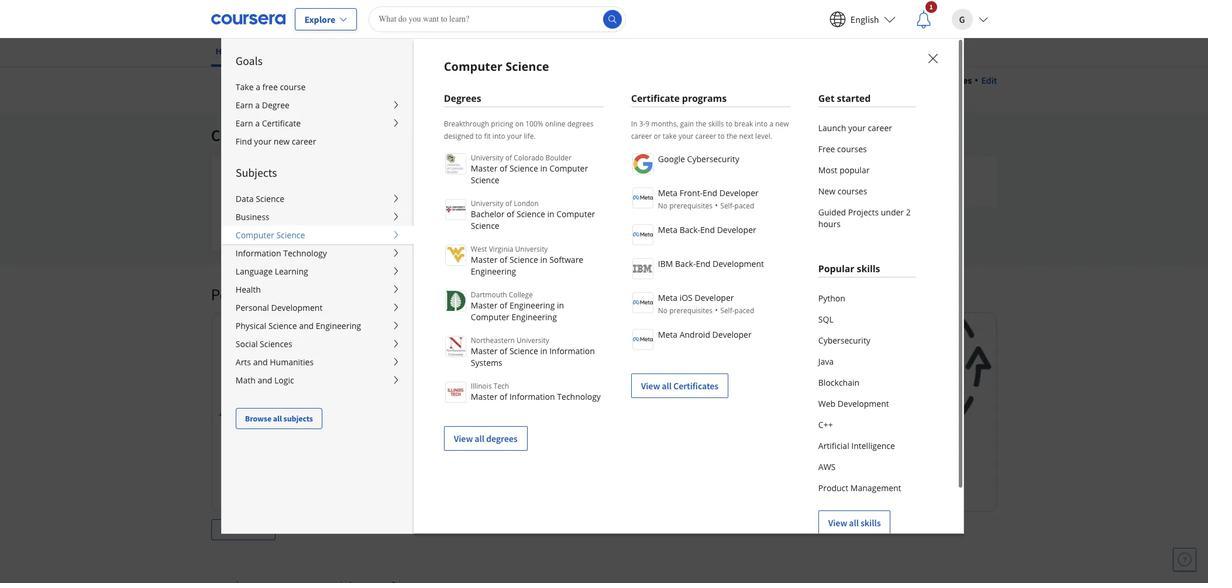 Task type: vqa. For each thing, say whether or not it's contained in the screenshot.
the Language Learning popup button
yes



Task type: locate. For each thing, give the bounding box(es) containing it.
0 vertical spatial new
[[776, 119, 790, 129]]

your up the free courses link
[[849, 122, 866, 133]]

cybersecurity inside view all skills list
[[819, 335, 871, 346]]

1 vertical spatial prerequisites
[[670, 306, 713, 316]]

developer down 7
[[718, 224, 757, 235]]

aws link
[[819, 457, 916, 478]]

earn inside dropdown button
[[236, 118, 253, 129]]

0 vertical spatial paced
[[735, 201, 755, 211]]

main content containing continue learning
[[0, 59, 1209, 583]]

1 vertical spatial cybersecurity
[[819, 335, 871, 346]]

1 horizontal spatial technology
[[558, 391, 601, 402]]

partnername logo image for google cybersecurity
[[633, 153, 654, 174]]

close image
[[925, 50, 941, 66], [925, 50, 941, 66]]

partnername logo image for meta back-end developer
[[633, 224, 654, 245]]

decisions
[[422, 463, 460, 475]]

self-
[[721, 201, 735, 211], [721, 306, 735, 316]]

0 vertical spatial cybersecurity
[[688, 153, 740, 165]]

science up illinois tech master of information technology
[[510, 345, 538, 357]]

1 left |
[[700, 203, 705, 213]]

google cybersecurity
[[659, 153, 740, 165]]

overall progress
[[308, 226, 363, 237]]

a for certificate
[[255, 118, 260, 129]]

0 vertical spatial technology
[[283, 248, 327, 259]]

view left certificates
[[642, 380, 661, 392]]

• right |
[[715, 200, 719, 211]]

data, down browse all subjects button
[[276, 449, 297, 461]]

1 horizontal spatial 1
[[930, 2, 934, 11]]

1 self- from the top
[[721, 201, 735, 211]]

science inside "element"
[[318, 284, 371, 305]]

into up level.
[[755, 119, 768, 129]]

courses down popular
[[838, 186, 868, 197]]

2 vertical spatial end
[[696, 258, 711, 269]]

to left fit
[[476, 131, 483, 141]]

web development
[[819, 398, 890, 409]]

everyone
[[427, 186, 492, 207]]

development down 'blockchain' link
[[838, 398, 890, 409]]

self- up meta android developer link on the right of the page
[[721, 306, 735, 316]]

1 course from the left
[[222, 490, 245, 501]]

life.
[[524, 131, 536, 141]]

0 vertical spatial into
[[755, 119, 768, 129]]

computer science button
[[222, 226, 414, 244]]

health button
[[222, 280, 414, 299]]

master inside dartmouth college master of engineering in computer engineering
[[471, 300, 498, 311]]

master up the systems
[[471, 345, 498, 357]]

tech
[[494, 381, 509, 391]]

take
[[663, 131, 677, 141]]

list containing launch your career
[[819, 118, 916, 235]]

2 meta from the top
[[659, 224, 678, 235]]

view up questions
[[454, 433, 473, 444]]

end for meta back-end developer
[[701, 224, 715, 235]]

1 vertical spatial courses
[[838, 186, 868, 197]]

paced right video
[[735, 201, 755, 211]]

0 horizontal spatial course
[[222, 490, 245, 501]]

0 vertical spatial development
[[713, 258, 765, 269]]

skills down product management link
[[861, 517, 881, 529]]

engineering down virginia
[[471, 266, 517, 277]]

1 vertical spatial back-
[[676, 258, 696, 269]]

1 horizontal spatial degrees
[[568, 119, 594, 129]]

0 vertical spatial no
[[659, 201, 668, 211]]

view down product at the right bottom of page
[[829, 517, 848, 529]]

product management link
[[819, 478, 916, 499]]

2 vertical spatial view
[[829, 517, 848, 529]]

in inside the university of colorado boulder master of science in computer science
[[541, 163, 548, 174]]

4 meta from the top
[[659, 329, 678, 340]]

1 vertical spatial certificate
[[262, 118, 301, 129]]

certificate up find your new career
[[262, 118, 301, 129]]

end for ibm back-end development
[[696, 258, 711, 269]]

1 vertical spatial self-
[[721, 306, 735, 316]]

data left from
[[855, 449, 873, 461]]

1 horizontal spatial development
[[713, 258, 765, 269]]

information right tech
[[510, 391, 555, 402]]

end for meta front-end developer no prerequisites • self-paced
[[703, 187, 718, 198]]

process data from dirty to clean
[[822, 449, 950, 461]]

developer up 7
[[720, 187, 759, 198]]

popular for popular in data science
[[211, 284, 265, 305]]

science inside 'popup button'
[[256, 193, 285, 204]]

2 horizontal spatial development
[[838, 398, 890, 409]]

1 vertical spatial new
[[274, 136, 290, 147]]

1 vertical spatial paced
[[735, 306, 755, 316]]

• inside meta front-end developer no prerequisites • self-paced
[[715, 200, 719, 211]]

degrees up 'make'
[[487, 433, 518, 444]]

partnername logo image
[[633, 153, 654, 174], [633, 187, 654, 208], [633, 224, 654, 245], [633, 258, 654, 279], [633, 292, 654, 313], [633, 329, 654, 350]]

computer science menu item
[[413, 38, 1209, 583]]

0 vertical spatial skills
[[709, 119, 725, 129]]

your down gain
[[679, 131, 694, 141]]

earn a certificate button
[[222, 114, 414, 132]]

developer inside meta front-end developer no prerequisites • self-paced
[[720, 187, 759, 198]]

data-
[[512, 449, 534, 461]]

projects
[[849, 207, 879, 218]]

0 horizontal spatial google
[[242, 429, 266, 439]]

university down dartmouth college master of engineering in computer engineering
[[517, 335, 550, 345]]

a inside dropdown button
[[255, 118, 260, 129]]

certificate up 9
[[632, 92, 680, 105]]

generative
[[308, 186, 384, 207]]

1 horizontal spatial view
[[642, 380, 661, 392]]

0 vertical spatial back-
[[680, 224, 701, 235]]

a up level.
[[770, 119, 774, 129]]

0 vertical spatial end
[[703, 187, 718, 198]]

meta left android
[[659, 329, 678, 340]]

meta inside "meta ios developer no prerequisites • self-paced"
[[659, 292, 678, 303]]

0 horizontal spatial certificate
[[262, 118, 301, 129]]

meta left the front-
[[659, 187, 678, 198]]

1 horizontal spatial data,
[[298, 449, 319, 461]]

1 paced from the top
[[735, 201, 755, 211]]

developer right the ios
[[695, 292, 734, 303]]

1 horizontal spatial new
[[776, 119, 790, 129]]

to down the view all degrees
[[479, 449, 488, 461]]

1 vertical spatial end
[[701, 224, 715, 235]]

of
[[506, 153, 512, 163], [500, 163, 508, 174], [506, 198, 512, 208], [507, 208, 515, 220], [500, 254, 508, 265], [500, 300, 508, 311], [500, 345, 508, 357], [500, 391, 508, 402]]

science up "business"
[[256, 193, 285, 204]]

computer up software
[[557, 208, 596, 220]]

career up the free courses link
[[868, 122, 893, 133]]

end up |
[[703, 187, 718, 198]]

earn up find
[[236, 118, 253, 129]]

3-
[[640, 119, 646, 129]]

5 master from the top
[[471, 391, 498, 402]]

2 prerequisites from the top
[[670, 306, 713, 316]]

find
[[236, 136, 252, 147]]

list
[[819, 118, 916, 235]]

meta android developer link
[[632, 328, 791, 350]]

new right break
[[776, 119, 790, 129]]

all up ask questions to make data-driven decisions
[[475, 433, 485, 444]]

2 data, from the left
[[298, 449, 319, 461]]

• left 7
[[731, 203, 733, 213]]

0 vertical spatial courses
[[838, 143, 867, 155]]

university right virginia
[[516, 244, 548, 254]]

all down product management
[[850, 517, 859, 529]]

0 horizontal spatial data
[[236, 193, 254, 204]]

developer right android
[[713, 329, 752, 340]]

a left degree
[[255, 100, 260, 111]]

engineering inside west virginia university master of science in software engineering
[[471, 266, 517, 277]]

partnername logo image for meta android developer
[[633, 329, 654, 350]]

0 horizontal spatial into
[[493, 131, 506, 141]]

no down ibm
[[659, 306, 668, 316]]

technology inside popup button
[[283, 248, 327, 259]]

course for process data from dirty to clean
[[822, 490, 846, 501]]

course for foundations: data, data, everywhere
[[222, 490, 245, 501]]

popular inside popular in data science collection "element"
[[211, 284, 265, 305]]

end inside meta front-end developer no prerequisites • self-paced
[[703, 187, 718, 198]]

arts and humanities
[[236, 357, 314, 368]]

meta inside meta front-end developer no prerequisites • self-paced
[[659, 187, 678, 198]]

computer science inside the computer science menu item
[[444, 59, 550, 74]]

master right dartmouth college logo at the left of page
[[471, 300, 498, 311]]

data up "business"
[[236, 193, 254, 204]]

1 horizontal spatial certificate
[[632, 92, 680, 105]]

1 horizontal spatial the
[[727, 131, 738, 141]]

a down earn a degree
[[255, 118, 260, 129]]

your
[[849, 122, 866, 133], [508, 131, 522, 141], [679, 131, 694, 141], [254, 136, 272, 147]]

information
[[236, 248, 281, 259], [550, 345, 595, 357], [510, 391, 555, 402]]

a for free
[[256, 81, 261, 93]]

courses
[[838, 143, 867, 155], [838, 186, 868, 197]]

master inside west virginia university master of science in software engineering
[[471, 254, 498, 265]]

skills inside list
[[861, 517, 881, 529]]

1 vertical spatial data
[[284, 284, 315, 305]]

0 vertical spatial data
[[236, 193, 254, 204]]

process data from dirty to clean link
[[822, 448, 987, 462]]

2 vertical spatial skills
[[861, 517, 881, 529]]

subjects
[[236, 165, 277, 180]]

1 horizontal spatial google
[[442, 429, 466, 439]]

prerequisites down the ios
[[670, 306, 713, 316]]

1 inside welcome week 1 | video • 7 min
[[700, 203, 705, 213]]

level.
[[756, 131, 773, 141]]

g
[[960, 13, 966, 25]]

course
[[280, 81, 306, 93]]

2 vertical spatial development
[[838, 398, 890, 409]]

meta back-end developer link
[[632, 223, 791, 245]]

welcome week 1 | video • 7 min
[[680, 189, 754, 213]]

course up show
[[222, 490, 245, 501]]

meta for meta android developer
[[659, 329, 678, 340]]

computer right 'colorado'
[[550, 163, 588, 174]]

your down on
[[508, 131, 522, 141]]

popular skills
[[819, 262, 881, 275]]

meta for meta back-end developer
[[659, 224, 678, 235]]

view for certificate programs
[[642, 380, 661, 392]]

0 vertical spatial prerequisites
[[670, 201, 713, 211]]

0 vertical spatial earn
[[236, 100, 253, 111]]

technology
[[283, 248, 327, 259], [558, 391, 601, 402]]

show 8 more button
[[211, 519, 276, 540]]

partnername logo image inside 'meta back-end developer' link
[[633, 224, 654, 245]]

front-
[[680, 187, 703, 198]]

2 self- from the top
[[721, 306, 735, 316]]

paced up meta android developer link on the right of the page
[[735, 306, 755, 316]]

earn down the "take"
[[236, 100, 253, 111]]

ibm back-end development link
[[632, 257, 791, 279]]

coursera image
[[211, 10, 285, 28]]

1 vertical spatial technology
[[558, 391, 601, 402]]

close image
[[925, 50, 941, 66], [925, 50, 941, 66], [926, 51, 941, 66]]

engineering down college
[[512, 311, 557, 323]]

1 vertical spatial popular
[[211, 284, 265, 305]]

a left free
[[256, 81, 261, 93]]

view for degrees
[[454, 433, 473, 444]]

your inside in 3-9 months, gain the skills to break into a new career or take your career to the next level.
[[679, 131, 694, 141]]

humanities
[[270, 357, 314, 368]]

engineering down the personal development dropdown button
[[316, 320, 361, 331]]

skills left break
[[709, 119, 725, 129]]

university inside university of london bachelor of science in computer science
[[471, 198, 504, 208]]

view all skills link
[[819, 511, 891, 535]]

cybersecurity down in 3-9 months, gain the skills to break into a new career or take your career to the next level.
[[688, 153, 740, 165]]

your down earn a certificate
[[254, 136, 272, 147]]

on
[[515, 119, 524, 129]]

certificate inside dropdown button
[[262, 118, 301, 129]]

0 horizontal spatial new
[[274, 136, 290, 147]]

0 horizontal spatial popular
[[211, 284, 265, 305]]

3 meta from the top
[[659, 292, 678, 303]]

and down the personal development dropdown button
[[299, 320, 314, 331]]

to right dirty
[[917, 449, 925, 461]]

• inside "meta ios developer no prerequisites • self-paced"
[[715, 304, 719, 316]]

1 vertical spatial no
[[659, 306, 668, 316]]

1 vertical spatial information
[[550, 345, 595, 357]]

0 horizontal spatial cybersecurity
[[688, 153, 740, 165]]

northeastern university master of science in information systems
[[471, 335, 595, 368]]

earn
[[236, 100, 253, 111], [236, 118, 253, 129]]

sql
[[819, 314, 834, 325]]

software
[[550, 254, 584, 265]]

computer science up information technology
[[236, 229, 305, 241]]

no left week
[[659, 201, 668, 211]]

google
[[659, 153, 686, 165], [242, 429, 266, 439], [442, 429, 466, 439]]

social sciences
[[236, 338, 293, 350]]

degrees right online
[[568, 119, 594, 129]]

sql link
[[819, 309, 916, 330]]

hours
[[819, 218, 841, 229]]

development down 'meta back-end developer' link
[[713, 258, 765, 269]]

partnername logo image inside google cybersecurity link
[[633, 153, 654, 174]]

0 horizontal spatial computer science
[[236, 229, 305, 241]]

1 horizontal spatial computer science
[[444, 59, 550, 74]]

0 vertical spatial 1
[[930, 2, 934, 11]]

master inside "northeastern university master of science in information systems"
[[471, 345, 498, 357]]

course
[[222, 490, 245, 501], [822, 490, 846, 501]]

1 partnername logo image from the top
[[633, 153, 654, 174]]

earn for earn a degree
[[236, 100, 253, 111]]

None search field
[[369, 6, 627, 32]]

computer science up "degrees"
[[444, 59, 550, 74]]

0 horizontal spatial 1
[[700, 203, 705, 213]]

development inside the personal development dropdown button
[[271, 302, 323, 313]]

•
[[715, 200, 719, 211], [731, 203, 733, 213], [715, 304, 719, 316]]

1 horizontal spatial popular
[[819, 262, 855, 275]]

master for master of engineering in computer engineering
[[471, 300, 498, 311]]

2 vertical spatial information
[[510, 391, 555, 402]]

1 vertical spatial the
[[727, 131, 738, 141]]

degrees
[[568, 119, 594, 129], [487, 433, 518, 444]]

• for welcome
[[731, 203, 733, 213]]

1 inside 1 button
[[930, 2, 934, 11]]

computer science group
[[221, 38, 1209, 583]]

engineering right "dartmouth"
[[510, 300, 555, 311]]

|
[[706, 203, 708, 213]]

career inside "link"
[[292, 136, 316, 147]]

1 vertical spatial and
[[253, 357, 268, 368]]

c++ link
[[819, 415, 916, 436]]

6 partnername logo image from the top
[[633, 329, 654, 350]]

certificates
[[674, 380, 719, 392]]

earn inside popup button
[[236, 100, 253, 111]]

ibm back-end development
[[659, 258, 765, 269]]

overall
[[308, 226, 332, 237]]

math and logic button
[[222, 371, 414, 389]]

9
[[646, 119, 650, 129]]

prerequisites inside "meta ios developer no prerequisites • self-paced"
[[670, 306, 713, 316]]

2 earn from the top
[[236, 118, 253, 129]]

generative ai for everyone link
[[308, 186, 614, 211]]

2 partnername logo image from the top
[[633, 187, 654, 208]]

0 vertical spatial computer science
[[444, 59, 550, 74]]

generative ai for everyone image
[[226, 169, 294, 237]]

prerequisites down the front-
[[670, 201, 713, 211]]

new down earn a certificate
[[274, 136, 290, 147]]

find your new career
[[236, 136, 316, 147]]

back- for ibm
[[676, 258, 696, 269]]

northeastern
[[471, 335, 515, 345]]

information inside "northeastern university master of science in information systems"
[[550, 345, 595, 357]]

of inside illinois tech master of information technology
[[500, 391, 508, 402]]

popular inside the computer science menu item
[[819, 262, 855, 275]]

0 horizontal spatial degrees
[[487, 433, 518, 444]]

meta
[[659, 187, 678, 198], [659, 224, 678, 235], [659, 292, 678, 303], [659, 329, 678, 340]]

help center image
[[1179, 553, 1193, 567]]

developer inside "meta ios developer no prerequisites • self-paced"
[[695, 292, 734, 303]]

into inside in 3-9 months, gain the skills to break into a new career or take your career to the next level.
[[755, 119, 768, 129]]

2 horizontal spatial data
[[855, 449, 873, 461]]

1 prerequisites from the top
[[670, 201, 713, 211]]

2 courses from the top
[[838, 186, 868, 197]]

end down 'meta back-end developer' link
[[696, 258, 711, 269]]

2 vertical spatial data
[[855, 449, 873, 461]]

0 vertical spatial self-
[[721, 201, 735, 211]]

• up meta android developer
[[715, 304, 719, 316]]

google down browse
[[242, 429, 266, 439]]

1 vertical spatial 1
[[700, 203, 705, 213]]

from
[[875, 449, 894, 461]]

google up questions
[[442, 429, 466, 439]]

view all degrees list
[[444, 152, 603, 451]]

university inside "northeastern university master of science in information systems"
[[517, 335, 550, 345]]

new courses link
[[819, 181, 916, 202]]

all for degrees
[[475, 433, 485, 444]]

0 horizontal spatial development
[[271, 302, 323, 313]]

paced inside meta front-end developer no prerequisites • self-paced
[[735, 201, 755, 211]]

2 paced from the top
[[735, 306, 755, 316]]

information up language
[[236, 248, 281, 259]]

0 vertical spatial degrees
[[568, 119, 594, 129]]

continue
[[211, 125, 275, 146]]

0 horizontal spatial technology
[[283, 248, 327, 259]]

1 horizontal spatial into
[[755, 119, 768, 129]]

computer down "dartmouth"
[[471, 311, 510, 323]]

meta up ibm
[[659, 224, 678, 235]]

4 master from the top
[[471, 345, 498, 357]]

your inside "link"
[[254, 136, 272, 147]]

partnername logo image inside ibm back-end development link
[[633, 258, 654, 279]]

2 course from the left
[[822, 490, 846, 501]]

the right gain
[[696, 119, 707, 129]]

1 horizontal spatial cybersecurity
[[819, 335, 871, 346]]

cybersecurity inside the view all certificates list
[[688, 153, 740, 165]]

university right university of london logo on the top of page
[[471, 198, 504, 208]]

1 horizontal spatial data
[[284, 284, 315, 305]]

paced
[[735, 201, 755, 211], [735, 306, 755, 316]]

3 partnername logo image from the top
[[633, 224, 654, 245]]

1 left g popup button
[[930, 2, 934, 11]]

4 partnername logo image from the top
[[633, 258, 654, 279]]

home
[[216, 46, 240, 57]]

2 no from the top
[[659, 306, 668, 316]]

1 no from the top
[[659, 201, 668, 211]]

master right illinois tech logo
[[471, 391, 498, 402]]

0 vertical spatial certificate
[[632, 92, 680, 105]]

all inside button
[[273, 413, 282, 424]]

0 vertical spatial popular
[[819, 262, 855, 275]]

college
[[509, 290, 533, 300]]

all left certificates
[[662, 380, 672, 392]]

google for ask questions to make data-driven decisions
[[442, 429, 466, 439]]

and for humanities
[[253, 357, 268, 368]]

master for master of science in information systems
[[471, 345, 498, 357]]

1 master from the top
[[471, 163, 498, 174]]

1 vertical spatial degrees
[[487, 433, 518, 444]]

university inside the university of colorado boulder master of science in computer science
[[471, 153, 504, 163]]

a inside popup button
[[255, 100, 260, 111]]

aws
[[819, 461, 836, 472]]

0 vertical spatial information
[[236, 248, 281, 259]]

0 vertical spatial view
[[642, 380, 661, 392]]

1 courses from the top
[[838, 143, 867, 155]]

3 master from the top
[[471, 300, 498, 311]]

master inside illinois tech master of information technology
[[471, 391, 498, 402]]

skills
[[709, 119, 725, 129], [857, 262, 881, 275], [861, 517, 881, 529]]

2 horizontal spatial google
[[659, 153, 686, 165]]

course down aws
[[822, 490, 846, 501]]

information inside popup button
[[236, 248, 281, 259]]

in inside "element"
[[268, 284, 281, 305]]

0 horizontal spatial view
[[454, 433, 473, 444]]

0 horizontal spatial data,
[[276, 449, 297, 461]]

list inside the computer science menu item
[[819, 118, 916, 235]]

0 vertical spatial the
[[696, 119, 707, 129]]

information up illinois tech master of information technology
[[550, 345, 595, 357]]

degrees
[[444, 92, 482, 105]]

• inside welcome week 1 | video • 7 min
[[731, 203, 733, 213]]

1 horizontal spatial course
[[822, 490, 846, 501]]

1 vertical spatial computer science
[[236, 229, 305, 241]]

to
[[726, 119, 733, 129], [476, 131, 483, 141], [719, 131, 725, 141], [479, 449, 488, 461], [917, 449, 925, 461]]

no inside "meta ios developer no prerequisites • self-paced"
[[659, 306, 668, 316]]

certificate inside the computer science menu item
[[632, 92, 680, 105]]

development inside web development link
[[838, 398, 890, 409]]

started
[[838, 92, 871, 105]]

to left next
[[719, 131, 725, 141]]

launch
[[819, 122, 847, 133]]

1 vertical spatial development
[[271, 302, 323, 313]]

in inside university of london bachelor of science in computer science
[[548, 208, 555, 220]]

popular down language
[[211, 284, 265, 305]]

into inside breakthrough pricing on 100% online degrees designed to fit into your life.
[[493, 131, 506, 141]]

popular up python
[[819, 262, 855, 275]]

view all certificates list
[[632, 152, 791, 398]]

data, left the "everywhere" in the bottom of the page
[[298, 449, 319, 461]]

partnername logo image inside meta android developer link
[[633, 329, 654, 350]]

2 vertical spatial and
[[258, 375, 272, 386]]

all for skills
[[850, 517, 859, 529]]

2 master from the top
[[471, 254, 498, 265]]

northeastern university  logo image
[[445, 336, 466, 357]]

gain
[[681, 119, 694, 129]]

master
[[471, 163, 498, 174], [471, 254, 498, 265], [471, 300, 498, 311], [471, 345, 498, 357], [471, 391, 498, 402]]

1 meta from the top
[[659, 187, 678, 198]]

main content
[[0, 59, 1209, 583]]

1 vertical spatial view
[[454, 433, 473, 444]]

science up college
[[510, 254, 538, 265]]

new
[[776, 119, 790, 129], [274, 136, 290, 147]]

and inside dropdown button
[[258, 375, 272, 386]]

skills up python link
[[857, 262, 881, 275]]

development up physical science and engineering
[[271, 302, 323, 313]]

popular
[[819, 262, 855, 275], [211, 284, 265, 305]]

meta left the ios
[[659, 292, 678, 303]]

to inside ask questions to make data-driven decisions
[[479, 449, 488, 461]]

1 earn from the top
[[236, 100, 253, 111]]

university down fit
[[471, 153, 504, 163]]

computer science inside computer science popup button
[[236, 229, 305, 241]]

foundations: data, data, everywhere
[[222, 449, 368, 461]]

and right the arts
[[253, 357, 268, 368]]

of inside "northeastern university master of science in information systems"
[[500, 345, 508, 357]]

2 horizontal spatial view
[[829, 517, 848, 529]]

1 vertical spatial into
[[493, 131, 506, 141]]

into for certificate programs
[[755, 119, 768, 129]]

no inside meta front-end developer no prerequisites • self-paced
[[659, 201, 668, 211]]

1 vertical spatial earn
[[236, 118, 253, 129]]

earn a degree button
[[222, 96, 414, 114]]

take a free course
[[236, 81, 306, 93]]



Task type: describe. For each thing, give the bounding box(es) containing it.
break
[[735, 119, 754, 129]]

earn for earn a certificate
[[236, 118, 253, 129]]

view all skills list
[[819, 288, 916, 535]]

guided projects under 2 hours link
[[819, 202, 916, 235]]

make
[[490, 449, 511, 461]]

math and logic
[[236, 375, 294, 386]]

meta android developer
[[659, 329, 752, 340]]

development for personal development
[[271, 302, 323, 313]]

university of london logo image
[[445, 199, 466, 220]]

science right the bachelor
[[517, 208, 546, 220]]

1 vertical spatial skills
[[857, 262, 881, 275]]

prerequisites inside meta front-end developer no prerequisites • self-paced
[[670, 201, 713, 211]]

development for web development
[[838, 398, 890, 409]]

meta for meta front-end developer no prerequisites • self-paced
[[659, 187, 678, 198]]

science down "life."
[[510, 163, 538, 174]]

dirty
[[896, 449, 915, 461]]

get
[[819, 92, 835, 105]]

information inside illinois tech master of information technology
[[510, 391, 555, 402]]

technology inside illinois tech master of information technology
[[558, 391, 601, 402]]

science up information technology
[[277, 229, 305, 241]]

5 partnername logo image from the top
[[633, 292, 654, 313]]

generative ai for everyone
[[308, 186, 492, 207]]

google for foundations: data, data, everywhere
[[242, 429, 266, 439]]

ask questions to make data-driven decisions
[[422, 449, 560, 475]]

ask
[[422, 449, 436, 461]]

free courses
[[819, 143, 867, 155]]

degrees inside breakthrough pricing on 100% online degrees designed to fit into your life.
[[568, 119, 594, 129]]

pricing
[[491, 119, 514, 129]]

back- for meta
[[680, 224, 701, 235]]

arts
[[236, 357, 251, 368]]

science right university of colorado boulder logo
[[471, 174, 500, 186]]

100%
[[526, 119, 544, 129]]

business button
[[222, 208, 414, 226]]

science down the bachelor
[[471, 220, 500, 231]]

partnername logo image for ibm back-end development
[[633, 258, 654, 279]]

under
[[882, 207, 905, 218]]

android
[[680, 329, 711, 340]]

blockchain link
[[819, 372, 916, 393]]

courses for free courses
[[838, 143, 867, 155]]

illinois tech master of information technology
[[471, 381, 601, 402]]

meta ios developer no prerequisites • self-paced
[[659, 292, 755, 316]]

take a free course link
[[222, 78, 414, 96]]

a for degree
[[255, 100, 260, 111]]

0 horizontal spatial the
[[696, 119, 707, 129]]

dartmouth college master of engineering in computer engineering
[[471, 290, 564, 323]]

london
[[514, 198, 539, 208]]

social
[[236, 338, 258, 350]]

subjects
[[284, 413, 313, 424]]

information technology
[[236, 248, 327, 259]]

view all certificates link
[[632, 374, 729, 398]]

into for degrees
[[493, 131, 506, 141]]

2
[[907, 207, 911, 218]]

python
[[819, 293, 846, 304]]

learning
[[278, 125, 336, 146]]

in inside "northeastern university master of science in information systems"
[[541, 345, 548, 357]]

earn a certificate
[[236, 118, 301, 129]]

foundations: data, data, everywhere link
[[222, 448, 387, 462]]

breakthrough
[[444, 119, 490, 129]]

meta for meta ios developer no prerequisites • self-paced
[[659, 292, 678, 303]]

career down '3-'
[[632, 131, 652, 141]]

data science button
[[222, 190, 414, 208]]

in inside west virginia university master of science in software engineering
[[541, 254, 548, 265]]

self- inside meta front-end developer no prerequisites • self-paced
[[721, 201, 735, 211]]

data inside 'popup button'
[[236, 193, 254, 204]]

find your new career link
[[222, 132, 414, 150]]

in inside dartmouth college master of engineering in computer engineering
[[557, 300, 564, 311]]

english
[[851, 13, 880, 25]]

computer inside the university of colorado boulder master of science in computer science
[[550, 163, 588, 174]]

get started
[[819, 92, 871, 105]]

data science
[[236, 193, 285, 204]]

business
[[236, 211, 270, 222]]

social sciences button
[[222, 335, 414, 353]]

• for meta ios developer
[[715, 304, 719, 316]]

artificial
[[819, 440, 850, 451]]

university inside west virginia university master of science in software engineering
[[516, 244, 548, 254]]

explore menu element
[[222, 39, 414, 429]]

g button
[[943, 0, 998, 38]]

driven
[[534, 449, 560, 461]]

your inside breakthrough pricing on 100% online degrees designed to fit into your life.
[[508, 131, 522, 141]]

computer inside university of london bachelor of science in computer science
[[557, 208, 596, 220]]

view all certificates
[[642, 380, 719, 392]]

new inside in 3-9 months, gain the skills to break into a new career or take your career to the next level.
[[776, 119, 790, 129]]

master for master of information technology
[[471, 391, 498, 402]]

degrees inside list
[[487, 433, 518, 444]]

of inside dartmouth college master of engineering in computer engineering
[[500, 300, 508, 311]]

browse all subjects
[[245, 413, 313, 424]]

language
[[236, 266, 273, 277]]

product
[[819, 482, 849, 494]]

systems
[[471, 357, 503, 368]]

google inside the view all certificates list
[[659, 153, 686, 165]]

and for logic
[[258, 375, 272, 386]]

computer inside dartmouth college master of engineering in computer engineering
[[471, 311, 510, 323]]

arts and humanities button
[[222, 353, 414, 371]]

launch your career link
[[819, 118, 916, 139]]

browse all subjects button
[[236, 408, 323, 429]]

roles
[[952, 74, 973, 86]]

view all degrees
[[454, 433, 518, 444]]

certificate programs
[[632, 92, 727, 105]]

0 vertical spatial and
[[299, 320, 314, 331]]

illinois
[[471, 381, 492, 391]]

courses for new courses
[[838, 186, 868, 197]]

months,
[[652, 119, 679, 129]]

paced inside "meta ios developer no prerequisites • self-paced"
[[735, 306, 755, 316]]

west virginia university logo image
[[445, 245, 466, 266]]

popular in data science collection element
[[204, 265, 1005, 559]]

master inside the university of colorado boulder master of science in computer science
[[471, 163, 498, 174]]

science inside "northeastern university master of science in information systems"
[[510, 345, 538, 357]]

west
[[471, 244, 487, 254]]

science down the what do you want to learn? text box
[[506, 59, 550, 74]]

ai
[[387, 186, 400, 207]]

to left break
[[726, 119, 733, 129]]

repeat image
[[826, 119, 840, 133]]

university of colorado boulder logo image
[[445, 153, 466, 174]]

questions
[[438, 449, 478, 461]]

free
[[819, 143, 836, 155]]

a inside in 3-9 months, gain the skills to break into a new career or take your career to the next level.
[[770, 119, 774, 129]]

intelligence
[[852, 440, 896, 451]]

java link
[[819, 351, 916, 372]]

personal development
[[236, 302, 323, 313]]

all for certificates
[[662, 380, 672, 392]]

What do you want to learn? text field
[[369, 6, 627, 32]]

dartmouth college logo image
[[445, 290, 466, 311]]

engineering inside popup button
[[316, 320, 361, 331]]

in 3-9 months, gain the skills to break into a new career or take your career to the next level.
[[632, 119, 790, 141]]

development inside ibm back-end development link
[[713, 258, 765, 269]]

colorado
[[514, 153, 544, 163]]

new inside find your new career "link"
[[274, 136, 290, 147]]

virginia
[[489, 244, 514, 254]]

breakthrough pricing on 100% online degrees designed to fit into your life.
[[444, 119, 594, 141]]

illinois tech logo image
[[445, 382, 466, 403]]

to inside breakthrough pricing on 100% online degrees designed to fit into your life.
[[476, 131, 483, 141]]

continue learning
[[211, 125, 336, 146]]

computer up "degrees"
[[444, 59, 503, 74]]

more option for generative ai for everyone image
[[822, 170, 839, 186]]

english button
[[821, 0, 905, 38]]

career up google cybersecurity
[[696, 131, 717, 141]]

next
[[740, 131, 754, 141]]

skills inside in 3-9 months, gain the skills to break into a new career or take your career to the next level.
[[709, 119, 725, 129]]

1 data, from the left
[[276, 449, 297, 461]]

computer inside popup button
[[236, 229, 274, 241]]

degree
[[262, 100, 290, 111]]

of inside west virginia university master of science in software engineering
[[500, 254, 508, 265]]

science down personal development
[[269, 320, 297, 331]]

most popular
[[819, 165, 870, 176]]

science inside west virginia university master of science in software engineering
[[510, 254, 538, 265]]

product management
[[819, 482, 902, 494]]

everywhere
[[321, 449, 368, 461]]

most
[[819, 165, 838, 176]]

view all degrees link
[[444, 426, 528, 451]]

all for subjects
[[273, 413, 282, 424]]

show
[[220, 524, 240, 535]]

self- inside "meta ios developer no prerequisites • self-paced"
[[721, 306, 735, 316]]

popular for popular skills
[[819, 262, 855, 275]]

popular
[[840, 165, 870, 176]]

language learning button
[[222, 262, 414, 280]]



